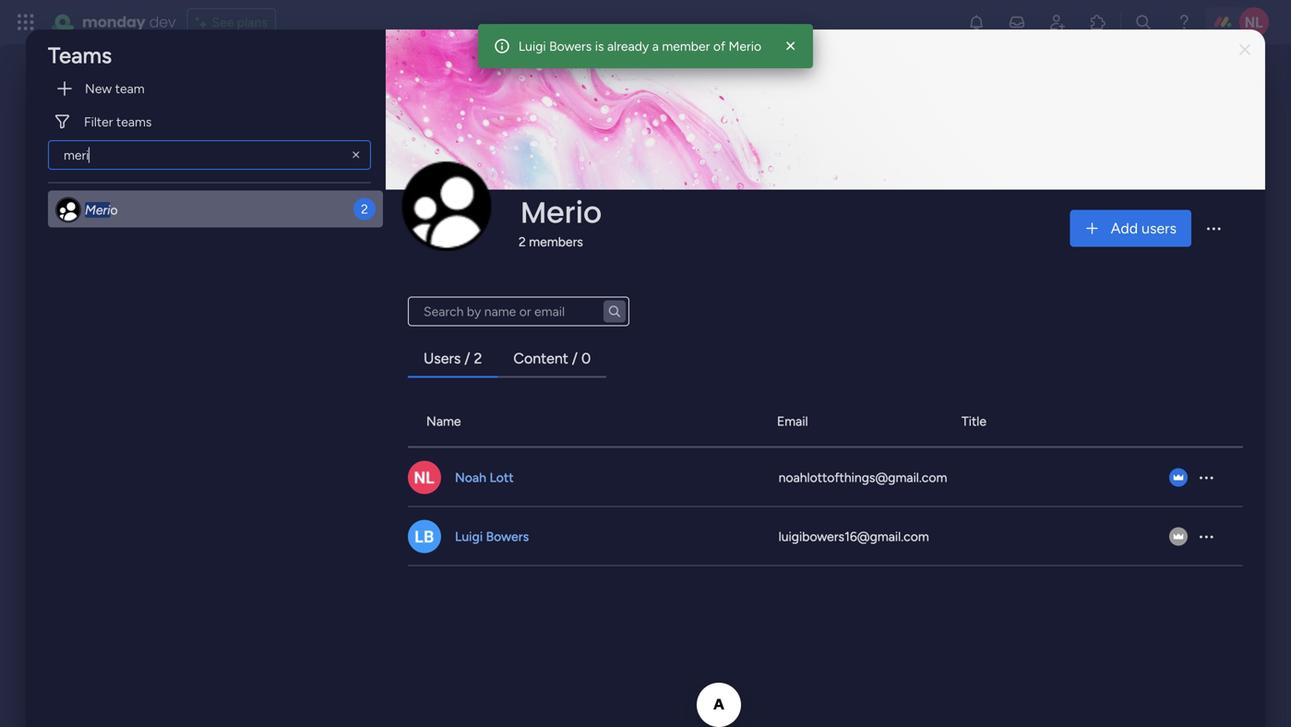 Task type: describe. For each thing, give the bounding box(es) containing it.
luigi bowers is already a member of merio alert
[[478, 24, 813, 68]]

content
[[514, 350, 568, 367]]

a
[[652, 38, 659, 54]]

users / 2
[[424, 350, 482, 367]]

2 inside the merio 2 members
[[519, 234, 526, 250]]

noah lott
[[455, 470, 514, 485]]

bowers for luigi bowers is already a member of merio
[[549, 38, 592, 54]]

email
[[777, 413, 808, 429]]

with margin right image
[[55, 79, 74, 98]]

title
[[962, 413, 987, 429]]

help image
[[1175, 13, 1193, 31]]

row containing luigi bowers
[[408, 507, 1243, 566]]

select product image
[[17, 13, 35, 31]]

2 inside "tab list"
[[474, 350, 482, 367]]

luigi for luigi bowers is already a member of merio
[[519, 38, 546, 54]]

meri
[[85, 202, 110, 218]]

row containing noah lott
[[408, 448, 1243, 507]]

is
[[595, 38, 604, 54]]

1 horizontal spatial close image
[[1239, 43, 1251, 57]]

clear search image
[[349, 148, 364, 162]]

filter
[[84, 114, 113, 130]]

lott
[[490, 470, 514, 485]]

noah lott link
[[452, 468, 517, 487]]

Search teams search field
[[48, 140, 371, 170]]

team
[[115, 81, 145, 96]]

0 vertical spatial menu image
[[1204, 219, 1223, 238]]

monday
[[82, 12, 145, 32]]

inbox image
[[1008, 13, 1026, 31]]

close image inside 'luigi bowers is already a member of merio' alert
[[782, 37, 800, 55]]

invite members image
[[1048, 13, 1067, 31]]

bowers for luigi bowers
[[486, 529, 529, 544]]

see
[[212, 14, 234, 30]]

luigi for luigi bowers
[[455, 529, 483, 544]]

search image
[[607, 304, 622, 319]]

add users
[[1111, 220, 1177, 237]]

monday dev
[[82, 12, 176, 32]]

member
[[662, 38, 710, 54]]

new
[[85, 81, 112, 96]]

team avatar image
[[401, 160, 493, 252]]

apps image
[[1089, 13, 1108, 31]]

noah
[[455, 470, 486, 485]]

notifications image
[[967, 13, 986, 31]]

noahlottofthings@gmail.com
[[779, 470, 947, 485]]

upload button
[[401, 160, 493, 252]]

noah lott image
[[1239, 7, 1269, 37]]

teams
[[48, 42, 112, 69]]

dev
[[149, 12, 176, 32]]

filter teams
[[84, 114, 152, 130]]

row group containing noah lott
[[408, 448, 1243, 566]]

members
[[529, 234, 583, 250]]



Task type: vqa. For each thing, say whether or not it's contained in the screenshot.
Options image
no



Task type: locate. For each thing, give the bounding box(es) containing it.
merio inside the merio 2 members
[[521, 192, 602, 233]]

0 vertical spatial bowers
[[549, 38, 592, 54]]

0 horizontal spatial close image
[[782, 37, 800, 55]]

bowers left is
[[549, 38, 592, 54]]

merio right of
[[729, 38, 762, 54]]

luigi bowers
[[455, 529, 529, 544]]

0 horizontal spatial 2
[[361, 201, 368, 217]]

/
[[465, 350, 470, 367], [572, 350, 578, 367]]

luigi bowers link
[[452, 527, 532, 546]]

0 vertical spatial 2
[[361, 201, 368, 217]]

meri o
[[85, 202, 118, 218]]

None search field
[[48, 140, 371, 170], [408, 297, 629, 326], [48, 140, 371, 170], [408, 297, 629, 326]]

0 vertical spatial luigi
[[519, 38, 546, 54]]

/ for 2
[[465, 350, 470, 367]]

/ for 0
[[572, 350, 578, 367]]

luigi bowers is already a member of merio
[[519, 38, 762, 54]]

2 row from the top
[[408, 448, 1243, 507]]

close image right of
[[782, 37, 800, 55]]

merio
[[729, 38, 762, 54], [521, 192, 602, 233]]

2
[[361, 201, 368, 217], [519, 234, 526, 250], [474, 350, 482, 367]]

row
[[408, 396, 1243, 448], [408, 448, 1243, 507], [408, 507, 1243, 566]]

name
[[426, 413, 461, 429]]

merio up members
[[521, 192, 602, 233]]

luigi bowers image
[[408, 520, 441, 553]]

teams
[[116, 114, 152, 130]]

new team button
[[48, 74, 371, 103]]

1 vertical spatial luigi
[[455, 529, 483, 544]]

1 vertical spatial merio
[[521, 192, 602, 233]]

already
[[607, 38, 649, 54]]

search everything image
[[1134, 13, 1153, 31]]

of
[[713, 38, 726, 54]]

0
[[581, 350, 591, 367]]

new team
[[85, 81, 145, 96]]

/ left 0
[[572, 350, 578, 367]]

add users button
[[1070, 210, 1192, 247]]

filter teams button
[[48, 107, 371, 137]]

see plans button
[[187, 8, 276, 36]]

0 horizontal spatial luigi
[[455, 529, 483, 544]]

content / 0
[[514, 350, 591, 367]]

users
[[424, 350, 461, 367]]

menu image right users
[[1204, 219, 1223, 238]]

2 horizontal spatial 2
[[519, 234, 526, 250]]

2 / from the left
[[572, 350, 578, 367]]

1 vertical spatial 2
[[519, 234, 526, 250]]

noah lott image
[[408, 461, 441, 494]]

add
[[1111, 220, 1138, 237]]

1 horizontal spatial merio
[[729, 38, 762, 54]]

0 vertical spatial merio
[[729, 38, 762, 54]]

luigi inside row
[[455, 529, 483, 544]]

2 vertical spatial 2
[[474, 350, 482, 367]]

Search by name or email search field
[[408, 297, 629, 326]]

1 row from the top
[[408, 396, 1243, 448]]

bowers down lott
[[486, 529, 529, 544]]

1 horizontal spatial 2
[[474, 350, 482, 367]]

1 horizontal spatial bowers
[[549, 38, 592, 54]]

grid containing name
[[408, 396, 1243, 724]]

o
[[110, 202, 118, 218]]

1 horizontal spatial /
[[572, 350, 578, 367]]

plans
[[237, 14, 268, 30]]

row down email
[[408, 448, 1243, 507]]

1 vertical spatial bowers
[[486, 529, 529, 544]]

2 left members
[[519, 234, 526, 250]]

bowers
[[549, 38, 592, 54], [486, 529, 529, 544]]

2 right users
[[474, 350, 482, 367]]

upload
[[423, 213, 471, 230]]

luigi right luigi bowers image
[[455, 529, 483, 544]]

row containing name
[[408, 396, 1243, 448]]

close image down noah lott icon
[[1239, 43, 1251, 57]]

close image
[[782, 37, 800, 55], [1239, 43, 1251, 57]]

grid
[[408, 396, 1243, 724]]

row group
[[408, 448, 1243, 566]]

see plans
[[212, 14, 268, 30]]

row down noahlottofthings@gmail.com
[[408, 507, 1243, 566]]

luigibowers16@gmail.com
[[779, 529, 929, 544]]

tab list containing users / 2
[[408, 341, 1243, 378]]

1 horizontal spatial luigi
[[519, 38, 546, 54]]

menu image
[[1204, 219, 1223, 238], [1197, 527, 1215, 546]]

2 down the clear search image at the top left of the page
[[361, 201, 368, 217]]

1 / from the left
[[465, 350, 470, 367]]

0 horizontal spatial /
[[465, 350, 470, 367]]

menu image
[[1197, 468, 1215, 487]]

bowers inside alert
[[549, 38, 592, 54]]

0 horizontal spatial merio
[[521, 192, 602, 233]]

luigi inside alert
[[519, 38, 546, 54]]

menu image down menu image
[[1197, 527, 1215, 546]]

users
[[1142, 220, 1177, 237]]

luigi
[[519, 38, 546, 54], [455, 529, 483, 544]]

luigi left is
[[519, 38, 546, 54]]

merio 2 members
[[519, 192, 602, 250]]

0 horizontal spatial bowers
[[486, 529, 529, 544]]

/ right users
[[465, 350, 470, 367]]

content / 0 link
[[499, 342, 606, 375]]

1 vertical spatial menu image
[[1197, 527, 1215, 546]]

tab list
[[408, 341, 1243, 378]]

Merio field
[[516, 192, 606, 233]]

row up noahlottofthings@gmail.com
[[408, 396, 1243, 448]]

menu image inside row
[[1197, 527, 1215, 546]]

3 row from the top
[[408, 507, 1243, 566]]

users / 2 link
[[409, 342, 497, 375]]

merio inside alert
[[729, 38, 762, 54]]



